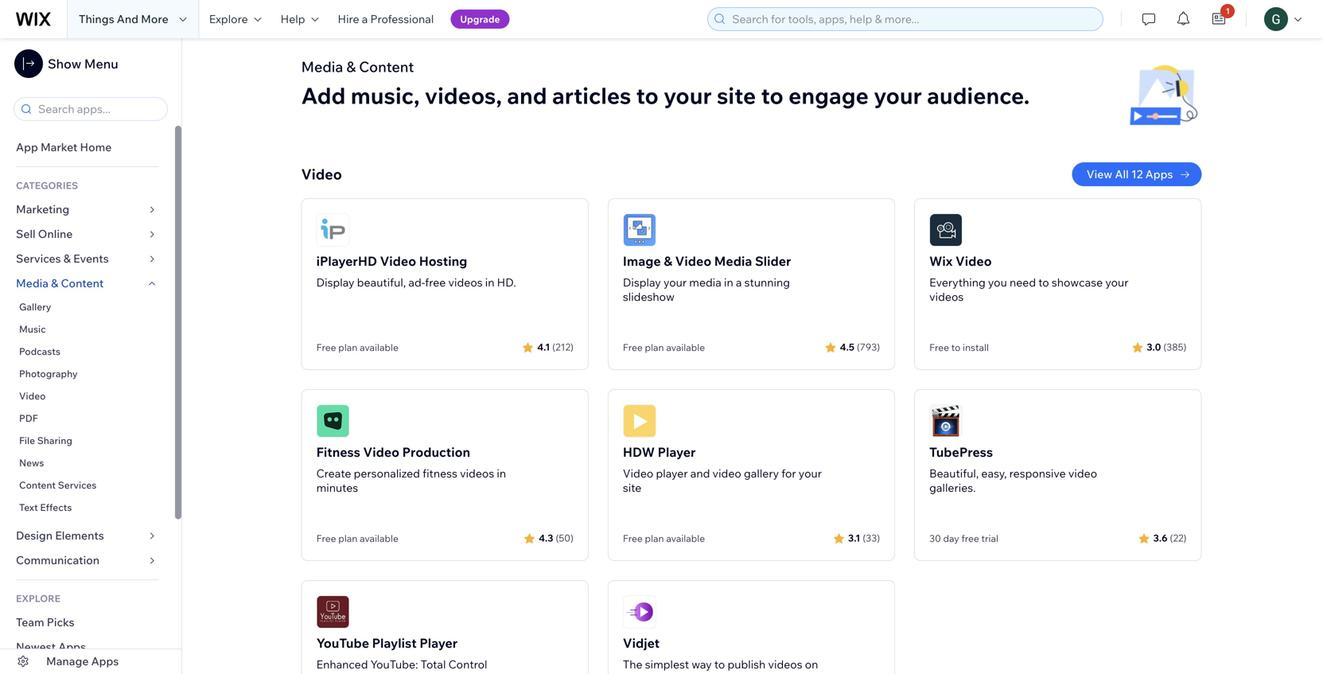 Task type: vqa. For each thing, say whether or not it's contained in the screenshot.


Task type: describe. For each thing, give the bounding box(es) containing it.
(33)
[[863, 532, 880, 544]]

hire
[[338, 12, 359, 26]]

2 horizontal spatial apps
[[1146, 167, 1173, 181]]

3.1 (33)
[[848, 532, 880, 544]]

free for you
[[930, 341, 949, 353]]

manage apps link
[[0, 649, 181, 674]]

way
[[692, 657, 712, 671]]

explore
[[16, 592, 60, 604]]

showcase
[[1052, 275, 1103, 289]]

home
[[80, 140, 112, 154]]

free plan available for create
[[316, 532, 399, 544]]

video inside the hdw player video player and video gallery for your site
[[623, 466, 654, 480]]

everything
[[930, 275, 986, 289]]

services inside the content services link
[[58, 479, 96, 491]]

hire a professional
[[338, 12, 434, 26]]

& for services & events
[[63, 251, 71, 265]]

photography
[[19, 368, 78, 380]]

stunning
[[745, 275, 790, 289]]

minutes
[[316, 481, 358, 495]]

plan for display
[[338, 341, 358, 353]]

newest apps
[[16, 640, 86, 654]]

app market home link
[[0, 135, 175, 160]]

menu
[[84, 56, 118, 72]]

your inside image & video media slider display your media in a stunning slideshow
[[664, 275, 687, 289]]

view all 12 apps link
[[1073, 162, 1202, 186]]

audience.
[[927, 82, 1030, 109]]

apps for newest apps
[[58, 640, 86, 654]]

view
[[1087, 167, 1113, 181]]

total
[[421, 657, 446, 671]]

app
[[16, 140, 38, 154]]

manage
[[46, 654, 89, 668]]

file
[[19, 435, 35, 446]]

sidebar element
[[0, 38, 182, 674]]

music
[[19, 323, 46, 335]]

site inside media & content add music, videos, and articles to your site to engage your audience.
[[717, 82, 756, 109]]

websites
[[623, 672, 669, 674]]

hdw player logo image
[[623, 404, 656, 438]]

video inside wix video everything you need to showcase your videos
[[956, 253, 992, 269]]

fitness video production logo image
[[316, 404, 350, 438]]

enhanced
[[316, 657, 368, 671]]

plan for media
[[645, 341, 664, 353]]

and inside the hdw player video player and video gallery for your site
[[691, 466, 710, 480]]

videos inside the iplayerhd video hosting display beautiful, ad-free videos in hd.
[[448, 275, 483, 289]]

ad-
[[409, 275, 425, 289]]

file sharing link
[[0, 430, 175, 452]]

media & content add music, videos, and articles to your site to engage your audience.
[[301, 58, 1030, 109]]

videos inside wix video everything you need to showcase your videos
[[930, 290, 964, 304]]

show menu button
[[14, 49, 118, 78]]

(385)
[[1164, 341, 1187, 353]]

manage apps
[[46, 654, 119, 668]]

hire a professional link
[[328, 0, 444, 38]]

communication link
[[0, 548, 175, 573]]

design elements link
[[0, 524, 175, 548]]

video inside 'tubepress beautiful, easy, responsive video galleries.'
[[1069, 466, 1098, 480]]

your inside the hdw player video player and video gallery for your site
[[799, 466, 822, 480]]

free inside the iplayerhd video hosting display beautiful, ad-free videos in hd.
[[425, 275, 446, 289]]

and inside media & content add music, videos, and articles to your site to engage your audience.
[[507, 82, 547, 109]]

control
[[449, 657, 487, 671]]

4.1 (212)
[[537, 341, 574, 353]]

media for media & content add music, videos, and articles to your site to engage your audience.
[[301, 58, 343, 76]]

marketing link
[[0, 197, 175, 222]]

on
[[805, 657, 818, 671]]

hosting
[[419, 253, 467, 269]]

pdf link
[[0, 407, 175, 430]]

news link
[[0, 452, 175, 474]]

things and more
[[79, 12, 168, 26]]

4.1
[[537, 341, 550, 353]]

video link
[[0, 385, 175, 407]]

available for media
[[666, 341, 705, 353]]

team picks link
[[0, 610, 175, 635]]

in inside fitness video production create personalized fitness videos in minutes
[[497, 466, 506, 480]]

free for display
[[316, 341, 336, 353]]

wix video logo image
[[930, 213, 963, 247]]

you
[[988, 275, 1007, 289]]

news
[[19, 457, 44, 469]]

fitness
[[423, 466, 458, 480]]

3.0
[[1147, 341, 1161, 353]]

content for media & content
[[61, 276, 104, 290]]

30 day free trial
[[930, 532, 999, 544]]

free to install
[[930, 341, 989, 353]]

design elements
[[16, 528, 104, 542]]

youtube
[[316, 635, 369, 651]]

4.3
[[539, 532, 553, 544]]

a inside image & video media slider display your media in a stunning slideshow
[[736, 275, 742, 289]]

responsive
[[1010, 466, 1066, 480]]

videos inside vidjet the simplest way to publish videos on websites
[[768, 657, 803, 671]]

production
[[402, 444, 470, 460]]

help button
[[271, 0, 328, 38]]

show menu
[[48, 56, 118, 72]]

newest apps link
[[0, 635, 175, 660]]

(212)
[[553, 341, 574, 353]]

3.6 (22)
[[1154, 532, 1187, 544]]

all
[[1115, 167, 1129, 181]]

player inside the hdw player video player and video gallery for your site
[[658, 444, 696, 460]]

services & events link
[[0, 247, 175, 271]]

plan for create
[[338, 532, 358, 544]]

your inside wix video everything you need to showcase your videos
[[1106, 275, 1129, 289]]

apps for manage apps
[[91, 654, 119, 668]]

iplayerhd video hosting logo image
[[316, 213, 350, 247]]

text
[[19, 501, 38, 513]]

effects
[[40, 501, 72, 513]]

engage
[[789, 82, 869, 109]]

install
[[963, 341, 989, 353]]

file sharing
[[19, 435, 72, 446]]

vidjet
[[623, 635, 660, 651]]

image & video media slider display your media in a stunning slideshow
[[623, 253, 791, 304]]

30
[[930, 532, 941, 544]]

media & content link
[[0, 271, 175, 296]]

vidjet logo image
[[623, 595, 656, 629]]

free plan available for display
[[316, 341, 399, 353]]

and
[[117, 12, 138, 26]]

4.3 (50)
[[539, 532, 574, 544]]

professional
[[370, 12, 434, 26]]

free for media
[[623, 341, 643, 353]]

& for media & content add music, videos, and articles to your site to engage your audience.
[[346, 58, 356, 76]]

picks
[[47, 615, 75, 629]]

1
[[1226, 6, 1230, 16]]

tubepress logo image
[[930, 404, 963, 438]]



Task type: locate. For each thing, give the bounding box(es) containing it.
3.6
[[1154, 532, 1168, 544]]

content inside 'link'
[[61, 276, 104, 290]]

youtube:
[[371, 657, 418, 671]]

0 horizontal spatial player
[[420, 635, 458, 651]]

apps up the manage
[[58, 640, 86, 654]]

services inside services & events link
[[16, 251, 61, 265]]

Search for tools, apps, help & more... field
[[728, 8, 1098, 30]]

(50)
[[556, 532, 574, 544]]

& for media & content
[[51, 276, 58, 290]]

to right "need"
[[1039, 275, 1049, 289]]

to inside vidjet the simplest way to publish videos on websites
[[715, 657, 725, 671]]

available down personalized
[[360, 532, 399, 544]]

free down minutes
[[316, 532, 336, 544]]

1 vertical spatial player
[[420, 635, 458, 651]]

0 vertical spatial and
[[507, 82, 547, 109]]

1 video from the left
[[713, 466, 742, 480]]

sharing
[[37, 435, 72, 446]]

things
[[79, 12, 114, 26]]

free
[[425, 275, 446, 289], [962, 532, 979, 544]]

plan down beautiful,
[[338, 341, 358, 353]]

1 horizontal spatial media
[[301, 58, 343, 76]]

1 vertical spatial and
[[691, 466, 710, 480]]

free plan available for media
[[623, 341, 705, 353]]

services down news link
[[58, 479, 96, 491]]

4.5 (793)
[[840, 341, 880, 353]]

3.0 (385)
[[1147, 341, 1187, 353]]

a left stunning
[[736, 275, 742, 289]]

in inside image & video media slider display your media in a stunning slideshow
[[724, 275, 734, 289]]

video up personalized
[[363, 444, 400, 460]]

video left gallery
[[713, 466, 742, 480]]

1 horizontal spatial video
[[1069, 466, 1098, 480]]

apps right 12
[[1146, 167, 1173, 181]]

1 horizontal spatial content
[[61, 276, 104, 290]]

2 horizontal spatial in
[[724, 275, 734, 289]]

(793)
[[857, 341, 880, 353]]

sell
[[16, 227, 36, 241]]

1 vertical spatial services
[[58, 479, 96, 491]]

available down beautiful,
[[360, 341, 399, 353]]

app market home
[[16, 140, 112, 154]]

0 vertical spatial content
[[359, 58, 414, 76]]

iplayerhd video hosting display beautiful, ad-free videos in hd.
[[316, 253, 516, 289]]

to left engage
[[761, 82, 784, 109]]

1 horizontal spatial display
[[623, 275, 661, 289]]

media inside image & video media slider display your media in a stunning slideshow
[[714, 253, 752, 269]]

1 horizontal spatial apps
[[91, 654, 119, 668]]

gallery link
[[0, 296, 175, 318]]

0 horizontal spatial display
[[316, 275, 355, 289]]

1 vertical spatial free
[[962, 532, 979, 544]]

videos down everything
[[930, 290, 964, 304]]

content down news
[[19, 479, 56, 491]]

the
[[623, 657, 643, 671]]

3.1
[[848, 532, 861, 544]]

videos down the hosting
[[448, 275, 483, 289]]

free right day
[[962, 532, 979, 544]]

video
[[301, 165, 342, 183], [380, 253, 416, 269], [675, 253, 712, 269], [956, 253, 992, 269], [19, 390, 46, 402], [363, 444, 400, 460], [623, 466, 654, 480]]

youtube playlist player enhanced youtube: total control
[[316, 635, 487, 671]]

player inside the youtube playlist player enhanced youtube: total control
[[420, 635, 458, 651]]

content inside media & content add music, videos, and articles to your site to engage your audience.
[[359, 58, 414, 76]]

in inside the iplayerhd video hosting display beautiful, ad-free videos in hd.
[[485, 275, 495, 289]]

video right responsive
[[1069, 466, 1098, 480]]

beautiful,
[[930, 466, 979, 480]]

1 vertical spatial apps
[[58, 640, 86, 654]]

videos right the fitness
[[460, 466, 494, 480]]

a
[[362, 12, 368, 26], [736, 275, 742, 289]]

& inside 'link'
[[51, 276, 58, 290]]

content
[[359, 58, 414, 76], [61, 276, 104, 290], [19, 479, 56, 491]]

content up gallery link
[[61, 276, 104, 290]]

display inside the iplayerhd video hosting display beautiful, ad-free videos in hd.
[[316, 275, 355, 289]]

photography link
[[0, 363, 175, 385]]

youtube playlist player logo image
[[316, 595, 350, 629]]

hdw
[[623, 444, 655, 460]]

free plan available
[[316, 341, 399, 353], [623, 341, 705, 353], [316, 532, 399, 544], [623, 532, 705, 544]]

1 vertical spatial site
[[623, 481, 642, 495]]

display up slideshow
[[623, 275, 661, 289]]

upgrade button
[[451, 10, 510, 29]]

and right player
[[691, 466, 710, 480]]

create
[[316, 466, 351, 480]]

fitness video production create personalized fitness videos in minutes
[[316, 444, 506, 495]]

to inside wix video everything you need to showcase your videos
[[1039, 275, 1049, 289]]

1 horizontal spatial and
[[691, 466, 710, 480]]

1 vertical spatial a
[[736, 275, 742, 289]]

0 horizontal spatial in
[[485, 275, 495, 289]]

2 horizontal spatial content
[[359, 58, 414, 76]]

video inside image & video media slider display your media in a stunning slideshow
[[675, 253, 712, 269]]

help
[[281, 12, 305, 26]]

video down hdw
[[623, 466, 654, 480]]

text effects link
[[0, 497, 175, 519]]

and
[[507, 82, 547, 109], [691, 466, 710, 480]]

gallery
[[19, 301, 51, 313]]

elements
[[55, 528, 104, 542]]

show
[[48, 56, 81, 72]]

text effects
[[19, 501, 72, 513]]

media
[[301, 58, 343, 76], [714, 253, 752, 269], [16, 276, 49, 290]]

a right hire
[[362, 12, 368, 26]]

1 horizontal spatial free
[[962, 532, 979, 544]]

0 vertical spatial player
[[658, 444, 696, 460]]

free for create
[[316, 532, 336, 544]]

services & events
[[16, 251, 109, 265]]

to left install
[[952, 341, 961, 353]]

team
[[16, 615, 44, 629]]

video up pdf
[[19, 390, 46, 402]]

free
[[316, 341, 336, 353], [623, 341, 643, 353], [930, 341, 949, 353], [316, 532, 336, 544], [623, 532, 643, 544]]

free plan available down minutes
[[316, 532, 399, 544]]

available down slideshow
[[666, 341, 705, 353]]

fitness
[[316, 444, 360, 460]]

in left hd.
[[485, 275, 495, 289]]

easy,
[[982, 466, 1007, 480]]

media up gallery
[[16, 276, 49, 290]]

1 horizontal spatial a
[[736, 275, 742, 289]]

add
[[301, 82, 346, 109]]

& down services & events
[[51, 276, 58, 290]]

online
[[38, 227, 73, 241]]

need
[[1010, 275, 1036, 289]]

4.5
[[840, 341, 855, 353]]

in for video
[[724, 275, 734, 289]]

free plan available down beautiful,
[[316, 341, 399, 353]]

content for media & content add music, videos, and articles to your site to engage your audience.
[[359, 58, 414, 76]]

&
[[346, 58, 356, 76], [63, 251, 71, 265], [664, 253, 673, 269], [51, 276, 58, 290]]

and right "videos,"
[[507, 82, 547, 109]]

media up media
[[714, 253, 752, 269]]

0 vertical spatial free
[[425, 275, 446, 289]]

available down player
[[666, 532, 705, 544]]

0 horizontal spatial media
[[16, 276, 49, 290]]

content services
[[19, 479, 96, 491]]

free plan available for player
[[623, 532, 705, 544]]

available for player
[[666, 532, 705, 544]]

free plan available down player
[[623, 532, 705, 544]]

player up total
[[420, 635, 458, 651]]

display down iplayerhd
[[316, 275, 355, 289]]

your
[[664, 82, 712, 109], [874, 82, 922, 109], [664, 275, 687, 289], [1106, 275, 1129, 289], [799, 466, 822, 480]]

1 vertical spatial content
[[61, 276, 104, 290]]

& for image & video media slider display your media in a stunning slideshow
[[664, 253, 673, 269]]

media for media & content
[[16, 276, 49, 290]]

0 horizontal spatial content
[[19, 479, 56, 491]]

free left install
[[930, 341, 949, 353]]

0 vertical spatial apps
[[1146, 167, 1173, 181]]

1 horizontal spatial site
[[717, 82, 756, 109]]

podcasts
[[19, 345, 60, 357]]

free down the hosting
[[425, 275, 446, 289]]

design
[[16, 528, 53, 542]]

plan
[[338, 341, 358, 353], [645, 341, 664, 353], [338, 532, 358, 544], [645, 532, 664, 544]]

plan for player
[[645, 532, 664, 544]]

media up add
[[301, 58, 343, 76]]

plan down minutes
[[338, 532, 358, 544]]

1 horizontal spatial player
[[658, 444, 696, 460]]

plan down player
[[645, 532, 664, 544]]

services
[[16, 251, 61, 265], [58, 479, 96, 491]]

publish
[[728, 657, 766, 671]]

video inside sidebar element
[[19, 390, 46, 402]]

free down slideshow
[[623, 341, 643, 353]]

0 horizontal spatial site
[[623, 481, 642, 495]]

articles
[[552, 82, 631, 109]]

0 vertical spatial services
[[16, 251, 61, 265]]

events
[[73, 251, 109, 265]]

2 horizontal spatial media
[[714, 253, 752, 269]]

free up the fitness video production logo
[[316, 341, 336, 353]]

0 horizontal spatial and
[[507, 82, 547, 109]]

videos left the 'on'
[[768, 657, 803, 671]]

videos
[[448, 275, 483, 289], [930, 290, 964, 304], [460, 466, 494, 480], [768, 657, 803, 671]]

free for player
[[623, 532, 643, 544]]

player
[[656, 466, 688, 480]]

media inside media & content add music, videos, and articles to your site to engage your audience.
[[301, 58, 343, 76]]

trial
[[982, 532, 999, 544]]

tubepress
[[930, 444, 993, 460]]

& right image
[[664, 253, 673, 269]]

sell online link
[[0, 222, 175, 247]]

& up the music, on the top left
[[346, 58, 356, 76]]

video up media
[[675, 253, 712, 269]]

available for create
[[360, 532, 399, 544]]

image
[[623, 253, 661, 269]]

0 horizontal spatial apps
[[58, 640, 86, 654]]

video inside fitness video production create personalized fitness videos in minutes
[[363, 444, 400, 460]]

newest
[[16, 640, 56, 654]]

site inside the hdw player video player and video gallery for your site
[[623, 481, 642, 495]]

galleries.
[[930, 481, 976, 495]]

in for hosting
[[485, 275, 495, 289]]

explore
[[209, 12, 248, 26]]

player up player
[[658, 444, 696, 460]]

free plan available down slideshow
[[623, 341, 705, 353]]

image & video media slider logo image
[[623, 213, 656, 247]]

video inside the iplayerhd video hosting display beautiful, ad-free videos in hd.
[[380, 253, 416, 269]]

0 vertical spatial media
[[301, 58, 343, 76]]

categories
[[16, 179, 78, 191]]

to right the way
[[715, 657, 725, 671]]

0 vertical spatial site
[[717, 82, 756, 109]]

1 vertical spatial media
[[714, 253, 752, 269]]

content up the music, on the top left
[[359, 58, 414, 76]]

services down "sell online" on the left top
[[16, 251, 61, 265]]

videos inside fitness video production create personalized fitness videos in minutes
[[460, 466, 494, 480]]

sell online
[[16, 227, 73, 241]]

apps
[[1146, 167, 1173, 181], [58, 640, 86, 654], [91, 654, 119, 668]]

available
[[360, 341, 399, 353], [666, 341, 705, 353], [360, 532, 399, 544], [666, 532, 705, 544]]

video up the iplayerhd video hosting logo
[[301, 165, 342, 183]]

upgrade
[[460, 13, 500, 25]]

& inside media & content add music, videos, and articles to your site to engage your audience.
[[346, 58, 356, 76]]

to right the articles
[[636, 82, 659, 109]]

2 video from the left
[[1069, 466, 1098, 480]]

vidjet the simplest way to publish videos on websites
[[623, 635, 818, 674]]

0 horizontal spatial free
[[425, 275, 446, 289]]

slider
[[755, 253, 791, 269]]

2 vertical spatial content
[[19, 479, 56, 491]]

media inside the media & content 'link'
[[16, 276, 49, 290]]

2 display from the left
[[623, 275, 661, 289]]

video inside the hdw player video player and video gallery for your site
[[713, 466, 742, 480]]

free right the (50)
[[623, 532, 643, 544]]

video
[[713, 466, 742, 480], [1069, 466, 1098, 480]]

apps right the manage
[[91, 654, 119, 668]]

video up beautiful,
[[380, 253, 416, 269]]

content services link
[[0, 474, 175, 497]]

& left events
[[63, 251, 71, 265]]

0 vertical spatial a
[[362, 12, 368, 26]]

iplayerhd
[[316, 253, 377, 269]]

2 vertical spatial media
[[16, 276, 49, 290]]

beautiful,
[[357, 275, 406, 289]]

1 horizontal spatial in
[[497, 466, 506, 480]]

2 vertical spatial apps
[[91, 654, 119, 668]]

display inside image & video media slider display your media in a stunning slideshow
[[623, 275, 661, 289]]

in right media
[[724, 275, 734, 289]]

0 horizontal spatial video
[[713, 466, 742, 480]]

0 horizontal spatial a
[[362, 12, 368, 26]]

in right the fitness
[[497, 466, 506, 480]]

video up everything
[[956, 253, 992, 269]]

available for display
[[360, 341, 399, 353]]

Search apps... field
[[33, 98, 162, 120]]

plan down slideshow
[[645, 341, 664, 353]]

1 display from the left
[[316, 275, 355, 289]]

& inside image & video media slider display your media in a stunning slideshow
[[664, 253, 673, 269]]



